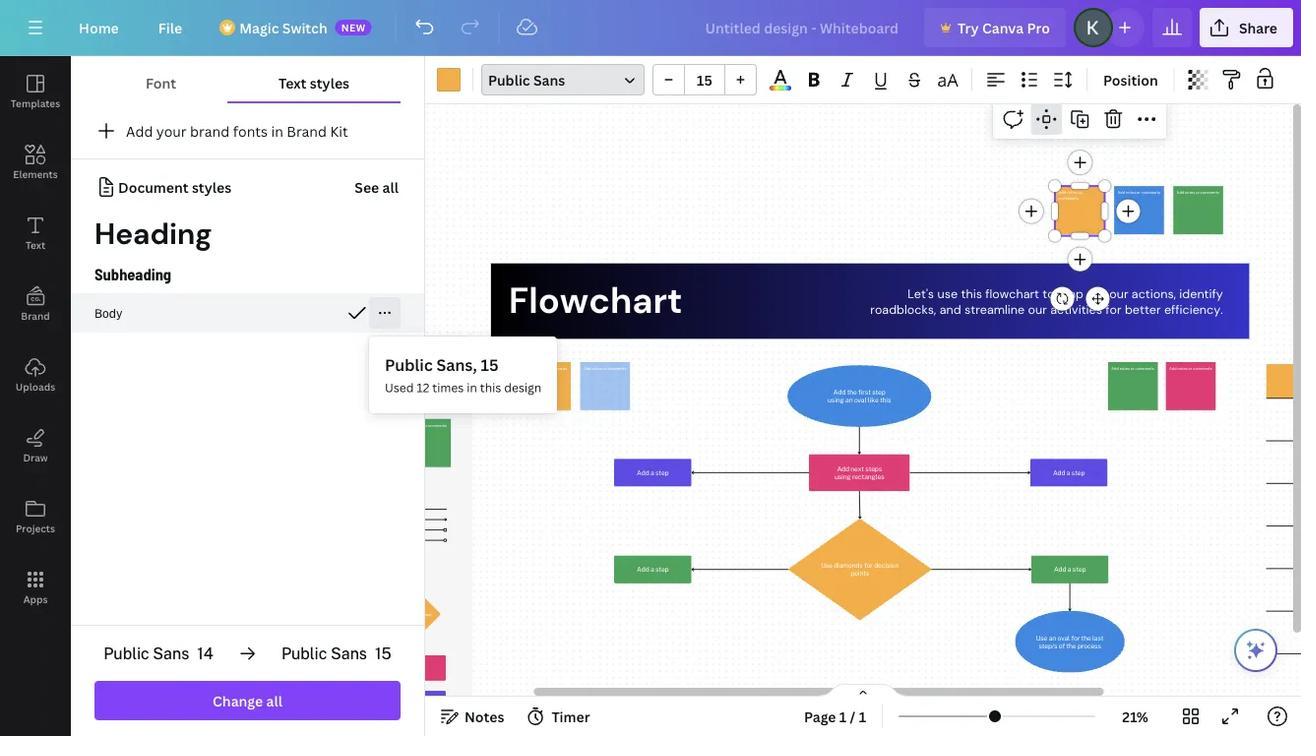 Task type: describe. For each thing, give the bounding box(es) containing it.
position button
[[1096, 64, 1167, 96]]

subheading button
[[71, 254, 424, 293]]

14
[[197, 645, 214, 663]]

body
[[95, 306, 122, 320]]

sans for public sans 14
[[153, 645, 189, 663]]

public for public sans, 15 used 12 times in this design
[[385, 354, 433, 376]]

share
[[1240, 18, 1278, 37]]

pro
[[1028, 18, 1051, 37]]

see all button
[[353, 167, 401, 207]]

document styles
[[118, 178, 232, 196]]

styles for document styles
[[192, 178, 232, 196]]

text button
[[0, 198, 71, 269]]

efficiency.
[[1165, 302, 1224, 318]]

magic
[[239, 18, 279, 37]]

home link
[[63, 8, 135, 47]]

kit
[[330, 122, 348, 140]]

public sans 15
[[282, 645, 392, 663]]

change all
[[213, 692, 283, 710]]

sans,
[[437, 354, 477, 376]]

see all
[[355, 178, 399, 196]]

font button
[[95, 64, 228, 101]]

and
[[940, 302, 962, 318]]

canva assistant image
[[1245, 639, 1268, 663]]

magic switch
[[239, 18, 328, 37]]

new
[[341, 21, 366, 34]]

page 1 / 1
[[805, 708, 867, 726]]

brand button
[[0, 269, 71, 340]]

to
[[1043, 286, 1055, 302]]

file button
[[143, 8, 198, 47]]

heading button
[[71, 211, 424, 258]]

add
[[126, 122, 153, 140]]

public sans button
[[482, 64, 645, 96]]

1 horizontal spatial our
[[1110, 286, 1129, 302]]

change all button
[[95, 681, 401, 721]]

draw button
[[0, 411, 71, 482]]

text for text
[[25, 238, 45, 252]]

21% button
[[1104, 701, 1168, 733]]

0 horizontal spatial our
[[1029, 302, 1048, 318]]

your
[[156, 122, 187, 140]]

page
[[805, 708, 837, 726]]

home
[[79, 18, 119, 37]]

apps button
[[0, 552, 71, 623]]

templates button
[[0, 56, 71, 127]]

streamline
[[965, 302, 1025, 318]]

try canva pro button
[[925, 8, 1066, 47]]

– – number field
[[691, 70, 719, 89]]

see
[[355, 178, 379, 196]]

all for see all
[[383, 178, 399, 196]]

add your brand fonts in brand kit
[[126, 122, 348, 140]]

show pages image
[[816, 683, 911, 699]]

notes
[[465, 708, 505, 726]]

public sans, 15 used 12 times in this design
[[385, 354, 542, 396]]

2 1 from the left
[[859, 708, 867, 726]]

document
[[118, 178, 189, 196]]

brand inside button
[[21, 309, 50, 322]]

this inside let's use this flowchart to map out our actions, identify roadblocks, and streamline our activities for better efficiency.
[[962, 286, 983, 302]]

file
[[158, 18, 182, 37]]

body button
[[71, 293, 424, 333]]

text styles button
[[228, 64, 401, 101]]

brand
[[190, 122, 230, 140]]

15 for public sans, 15
[[481, 354, 499, 376]]

let's use this flowchart to map out our actions, identify roadblocks, and streamline our activities for better efficiency.
[[871, 286, 1224, 318]]

text for text styles
[[279, 73, 307, 92]]



Task type: locate. For each thing, give the bounding box(es) containing it.
times
[[433, 380, 464, 396]]

public inside public sans, 15 used 12 times in this design
[[385, 354, 433, 376]]

brand
[[287, 122, 327, 140], [21, 309, 50, 322]]

try canva pro
[[958, 18, 1051, 37]]

apps
[[23, 593, 48, 606]]

/
[[850, 708, 856, 726]]

public
[[488, 70, 530, 89], [385, 354, 433, 376], [104, 645, 149, 663], [282, 645, 327, 663]]

public for public sans 14
[[104, 645, 149, 663]]

this right use
[[962, 286, 983, 302]]

all right change
[[266, 692, 283, 710]]

brand inside the "add your brand fonts in brand kit" button
[[287, 122, 327, 140]]

roadblocks,
[[871, 302, 937, 318]]

styles down brand
[[192, 178, 232, 196]]

out
[[1087, 286, 1107, 302]]

0 horizontal spatial brand
[[21, 309, 50, 322]]

sans for public sans 15
[[331, 645, 367, 663]]

15 inside public sans, 15 used 12 times in this design
[[481, 354, 499, 376]]

text styles
[[279, 73, 350, 92]]

2 horizontal spatial sans
[[534, 70, 565, 89]]

add your brand fonts in brand kit button
[[71, 111, 424, 151]]

1 vertical spatial all
[[266, 692, 283, 710]]

all right see
[[383, 178, 399, 196]]

share button
[[1200, 8, 1294, 47]]

all inside button
[[383, 178, 399, 196]]

0 horizontal spatial all
[[266, 692, 283, 710]]

1 horizontal spatial sans
[[331, 645, 367, 663]]

0 horizontal spatial styles
[[192, 178, 232, 196]]

actions,
[[1132, 286, 1177, 302]]

0 vertical spatial this
[[962, 286, 983, 302]]

text up "brand" button
[[25, 238, 45, 252]]

1 vertical spatial in
[[467, 380, 477, 396]]

identify
[[1180, 286, 1224, 302]]

0 horizontal spatial sans
[[153, 645, 189, 663]]

1 horizontal spatial styles
[[310, 73, 350, 92]]

0 vertical spatial all
[[383, 178, 399, 196]]

brand up uploads button
[[21, 309, 50, 322]]

elements
[[13, 167, 58, 181]]

timer
[[552, 708, 590, 726]]

text
[[279, 73, 307, 92], [25, 238, 45, 252]]

1 horizontal spatial in
[[467, 380, 477, 396]]

1 horizontal spatial brand
[[287, 122, 327, 140]]

1 horizontal spatial all
[[383, 178, 399, 196]]

1 vertical spatial 15
[[375, 645, 392, 663]]

projects
[[16, 522, 55, 535]]

0 vertical spatial styles
[[310, 73, 350, 92]]

styles inside button
[[310, 73, 350, 92]]

switch
[[282, 18, 328, 37]]

change
[[213, 692, 263, 710]]

sans for public sans
[[534, 70, 565, 89]]

text down magic switch
[[279, 73, 307, 92]]

flowchart
[[986, 286, 1040, 302]]

0 horizontal spatial this
[[480, 380, 502, 396]]

1 right /
[[859, 708, 867, 726]]

0 vertical spatial text
[[279, 73, 307, 92]]

#ffaa2b image
[[437, 68, 461, 92], [437, 68, 461, 92]]

all for change all
[[266, 692, 283, 710]]

1 left /
[[840, 708, 847, 726]]

font
[[146, 73, 176, 92]]

notes button
[[433, 701, 512, 733]]

draw
[[23, 451, 48, 464]]

sans
[[534, 70, 565, 89], [153, 645, 189, 663], [331, 645, 367, 663]]

1
[[840, 708, 847, 726], [859, 708, 867, 726]]

15
[[481, 354, 499, 376], [375, 645, 392, 663]]

color range image
[[770, 86, 791, 91]]

sans inside public sans popup button
[[534, 70, 565, 89]]

uploads button
[[0, 340, 71, 411]]

map
[[1059, 286, 1084, 302]]

1 vertical spatial styles
[[192, 178, 232, 196]]

styles up "kit"
[[310, 73, 350, 92]]

our right out at the top right of page
[[1110, 286, 1129, 302]]

this inside public sans, 15 used 12 times in this design
[[480, 380, 502, 396]]

0 vertical spatial brand
[[287, 122, 327, 140]]

our
[[1110, 286, 1129, 302], [1029, 302, 1048, 318]]

group
[[653, 64, 757, 96]]

public sans
[[488, 70, 565, 89]]

0 vertical spatial 15
[[481, 354, 499, 376]]

text inside button
[[25, 238, 45, 252]]

projects button
[[0, 482, 71, 552]]

this left design
[[480, 380, 502, 396]]

all inside 'button'
[[266, 692, 283, 710]]

in right fonts
[[271, 122, 283, 140]]

public for public sans
[[488, 70, 530, 89]]

1 vertical spatial text
[[25, 238, 45, 252]]

subheading
[[95, 264, 171, 283]]

0 horizontal spatial text
[[25, 238, 45, 252]]

design
[[504, 380, 542, 396]]

try
[[958, 18, 979, 37]]

12
[[417, 380, 430, 396]]

text inside button
[[279, 73, 307, 92]]

Design title text field
[[690, 8, 917, 47]]

heading
[[95, 215, 212, 254]]

1 vertical spatial brand
[[21, 309, 50, 322]]

for
[[1106, 302, 1122, 318]]

styles
[[310, 73, 350, 92], [192, 178, 232, 196]]

21%
[[1123, 708, 1149, 726]]

public inside popup button
[[488, 70, 530, 89]]

1 1 from the left
[[840, 708, 847, 726]]

elements button
[[0, 127, 71, 198]]

brand left "kit"
[[287, 122, 327, 140]]

1 horizontal spatial text
[[279, 73, 307, 92]]

15 for public sans
[[375, 645, 392, 663]]

better
[[1125, 302, 1162, 318]]

activities
[[1051, 302, 1103, 318]]

templates
[[11, 97, 60, 110]]

1 vertical spatial this
[[480, 380, 502, 396]]

0 vertical spatial in
[[271, 122, 283, 140]]

all
[[383, 178, 399, 196], [266, 692, 283, 710]]

0 horizontal spatial 1
[[840, 708, 847, 726]]

styles for text styles
[[310, 73, 350, 92]]

timer button
[[520, 701, 598, 733]]

in right times
[[467, 380, 477, 396]]

1 horizontal spatial 1
[[859, 708, 867, 726]]

in
[[271, 122, 283, 140], [467, 380, 477, 396]]

used
[[385, 380, 414, 396]]

fonts
[[233, 122, 268, 140]]

in inside public sans, 15 used 12 times in this design
[[467, 380, 477, 396]]

1 horizontal spatial 15
[[481, 354, 499, 376]]

our left map
[[1029, 302, 1048, 318]]

use
[[938, 286, 958, 302]]

in inside button
[[271, 122, 283, 140]]

uploads
[[16, 380, 55, 393]]

public sans 14
[[104, 645, 214, 663]]

main menu bar
[[0, 0, 1302, 56]]

0 horizontal spatial in
[[271, 122, 283, 140]]

canva
[[983, 18, 1024, 37]]

side panel tab list
[[0, 56, 71, 623]]

1 horizontal spatial this
[[962, 286, 983, 302]]

public for public sans 15
[[282, 645, 327, 663]]

position
[[1104, 70, 1159, 89]]

let's
[[908, 286, 935, 302]]

0 horizontal spatial 15
[[375, 645, 392, 663]]



Task type: vqa. For each thing, say whether or not it's contained in the screenshot.
the Canva within the Customize free invoice templates from Canva and impress clients with a beautiful, on-brand invoice. Our invoice templates are not only free but also editable to suit just about any business you have.
no



